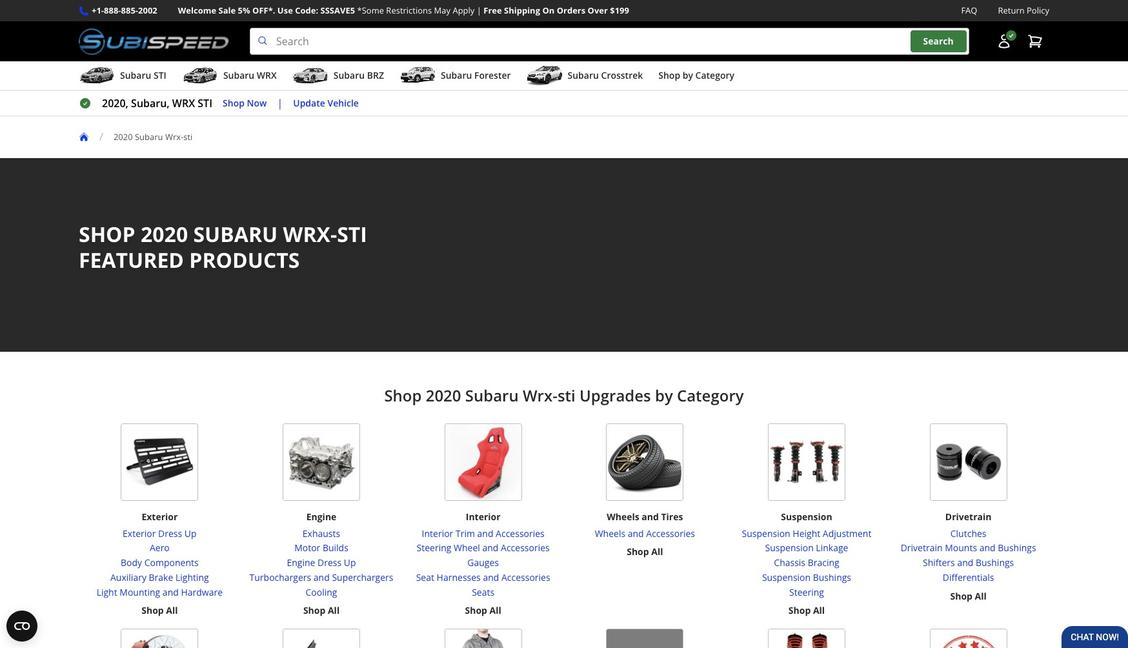 Task type: vqa. For each thing, say whether or not it's contained in the screenshot.
Careers link
no



Task type: describe. For each thing, give the bounding box(es) containing it.
shop 2020 subaru wrx-sti upgrades by category
[[385, 385, 744, 406]]

subaru sti button
[[79, 64, 167, 90]]

1 vertical spatial sti
[[198, 96, 212, 111]]

motor builds link
[[250, 541, 394, 556]]

chassis bracing link
[[742, 556, 872, 571]]

vehicle
[[328, 97, 359, 109]]

crosstrek
[[602, 69, 643, 81]]

1 vertical spatial interior
[[422, 527, 454, 540]]

a subaru forester thumbnail image image
[[400, 66, 436, 85]]

return
[[999, 5, 1025, 16]]

subaru sti
[[120, 69, 167, 81]]

sale
[[219, 5, 236, 16]]

engine dress up link
[[250, 556, 394, 571]]

welcome
[[178, 5, 216, 16]]

subaru brz button
[[292, 64, 384, 90]]

seat harnesses and accessories link
[[416, 571, 551, 585]]

and inside engine exhausts motor builds engine dress up turbochargers and superchargers cooling shop all
[[314, 571, 330, 584]]

upgrades
[[580, 385, 651, 406]]

$199
[[610, 5, 630, 16]]

return policy
[[999, 5, 1050, 16]]

shop all link for shifters
[[951, 589, 987, 604]]

0 vertical spatial 2020
[[114, 131, 133, 142]]

subaru wrx button
[[182, 64, 277, 90]]

cooling link
[[250, 585, 394, 600]]

5%
[[238, 5, 250, 16]]

engine exhausts motor builds engine dress up turbochargers and superchargers cooling shop all
[[250, 511, 394, 617]]

all inside interior interior trim and accessories steering wheel and accessories gauges seat harnesses and accessories seats shop all
[[490, 605, 502, 617]]

1 vertical spatial bushings
[[976, 557, 1015, 569]]

drivetrain clutches drivetrain mounts and bushings shifters and bushings differentials shop all
[[901, 511, 1037, 602]]

exhausts
[[303, 527, 340, 540]]

shop
[[79, 220, 135, 248]]

up inside engine exhausts motor builds engine dress up turbochargers and superchargers cooling shop all
[[344, 557, 356, 569]]

2020 for shop
[[426, 385, 461, 406]]

0 vertical spatial bushings
[[999, 542, 1037, 554]]

light mounting and hardware link
[[97, 585, 223, 600]]

0 vertical spatial exterior
[[142, 511, 178, 523]]

shop all link for chassis
[[789, 604, 825, 619]]

0 vertical spatial engine
[[307, 511, 337, 523]]

builds
[[323, 542, 349, 554]]

0 vertical spatial sti
[[184, 131, 193, 142]]

shop inside wheels and tires wheels and accessories shop all
[[627, 546, 649, 558]]

search input field
[[250, 28, 970, 55]]

subaru forester
[[441, 69, 511, 81]]

accessories up 'steering wheel and accessories' link
[[496, 527, 545, 540]]

exhausts link
[[250, 527, 394, 541]]

subaru
[[193, 220, 278, 248]]

shop inside drivetrain clutches drivetrain mounts and bushings shifters and bushings differentials shop all
[[951, 590, 973, 602]]

2020,
[[102, 96, 128, 111]]

orders
[[557, 5, 586, 16]]

by inside the 'shop by category' dropdown button
[[683, 69, 694, 81]]

shop all link for components
[[142, 604, 178, 619]]

0 horizontal spatial by
[[655, 385, 673, 406]]

wheel
[[454, 542, 480, 554]]

bracing
[[808, 557, 840, 569]]

shop now
[[223, 97, 267, 109]]

2020 for shop
[[141, 220, 188, 248]]

dress inside exterior exterior dress up aero body components auxiliary brake lighting light mounting and hardware shop all
[[158, 527, 182, 540]]

subaru for subaru crosstrek
[[568, 69, 599, 81]]

harnesses
[[437, 571, 481, 584]]

up inside exterior exterior dress up aero body components auxiliary brake lighting light mounting and hardware shop all
[[185, 527, 197, 540]]

may
[[434, 5, 451, 16]]

clutches
[[951, 527, 987, 540]]

shop inside exterior exterior dress up aero body components auxiliary brake lighting light mounting and hardware shop all
[[142, 605, 164, 617]]

accessories down interior trim and accessories link
[[501, 542, 550, 554]]

subaru for subaru forester
[[441, 69, 472, 81]]

shifters and bushings link
[[901, 556, 1037, 571]]

888-
[[104, 5, 121, 16]]

1 vertical spatial engine
[[287, 557, 315, 569]]

1 vertical spatial wrx
[[172, 96, 195, 111]]

body
[[121, 557, 142, 569]]

+1-888-885-2002 link
[[92, 4, 157, 18]]

interior trim and accessories link
[[416, 527, 551, 541]]

and inside exterior exterior dress up aero body components auxiliary brake lighting light mounting and hardware shop all
[[163, 586, 179, 598]]

wheels and tires wheels and accessories shop all
[[595, 511, 696, 558]]

seats
[[472, 586, 495, 598]]

free
[[484, 5, 502, 16]]

code:
[[295, 5, 318, 16]]

subaru,
[[131, 96, 170, 111]]

subaru for subaru wrx
[[223, 69, 255, 81]]

faq link
[[962, 4, 978, 18]]

seats link
[[416, 585, 551, 600]]

1 vertical spatial wheels
[[595, 527, 626, 540]]

2020 subaru wrx-sti
[[114, 131, 193, 142]]

search button
[[911, 31, 967, 52]]

885-
[[121, 5, 138, 16]]

bushings inside suspension suspension height adjustment suspension linkage chassis bracing suspension bushings steering shop all
[[814, 571, 852, 584]]

differentials link
[[901, 571, 1037, 585]]

auxiliary brake lighting link
[[97, 571, 223, 585]]

gauges
[[468, 557, 499, 569]]

aero
[[150, 542, 170, 554]]

exterior exterior dress up aero body components auxiliary brake lighting light mounting and hardware shop all
[[97, 511, 223, 617]]

+1-
[[92, 5, 104, 16]]

update
[[293, 97, 325, 109]]

0 vertical spatial drivetrain
[[946, 511, 992, 523]]

0 horizontal spatial wrx-
[[165, 131, 184, 142]]

exterior image image
[[121, 424, 198, 501]]

exterior dress up link
[[97, 527, 223, 541]]

a subaru crosstrek thumbnail image image
[[527, 66, 563, 85]]

shop all link for up
[[303, 604, 340, 619]]

trim
[[456, 527, 475, 540]]

steering inside suspension suspension height adjustment suspension linkage chassis bracing suspension bushings steering shop all
[[790, 586, 825, 598]]

return policy link
[[999, 4, 1050, 18]]

suspension bushings link
[[742, 571, 872, 585]]

sti inside dropdown button
[[154, 69, 167, 81]]

motor
[[295, 542, 321, 554]]

1 vertical spatial exterior
[[123, 527, 156, 540]]

over
[[588, 5, 608, 16]]

interior interior trim and accessories steering wheel and accessories gauges seat harnesses and accessories seats shop all
[[416, 511, 551, 617]]

mounting
[[120, 586, 160, 598]]

open widget image
[[6, 611, 37, 642]]

aero link
[[97, 541, 223, 556]]

home image
[[79, 132, 89, 142]]

2020 subaru wrx-sti link
[[114, 131, 203, 142]]



Task type: locate. For each thing, give the bounding box(es) containing it.
suspension linkage link
[[742, 541, 872, 556]]

now
[[247, 97, 267, 109]]

all down steering link
[[814, 605, 825, 617]]

0 horizontal spatial drivetrain
[[901, 542, 943, 554]]

wheels and tires image image
[[607, 424, 684, 501]]

subaru crosstrek button
[[527, 64, 643, 90]]

1 vertical spatial category
[[677, 385, 744, 406]]

shop by category
[[659, 69, 735, 81]]

0 vertical spatial by
[[683, 69, 694, 81]]

body components link
[[97, 556, 223, 571]]

bushings
[[999, 542, 1037, 554], [976, 557, 1015, 569], [814, 571, 852, 584]]

+1-888-885-2002
[[92, 5, 157, 16]]

1 vertical spatial steering
[[790, 586, 825, 598]]

1 vertical spatial |
[[277, 96, 283, 111]]

button image
[[997, 34, 1013, 49]]

0 vertical spatial up
[[185, 527, 197, 540]]

dress up aero
[[158, 527, 182, 540]]

on
[[543, 5, 555, 16]]

faq
[[962, 5, 978, 16]]

subaru
[[120, 69, 151, 81], [223, 69, 255, 81], [334, 69, 365, 81], [441, 69, 472, 81], [568, 69, 599, 81], [135, 131, 163, 142], [465, 385, 519, 406]]

0 horizontal spatial interior
[[422, 527, 454, 540]]

featured
[[79, 246, 184, 274]]

all inside wheels and tires wheels and accessories shop all
[[652, 546, 664, 558]]

exterior
[[142, 511, 178, 523], [123, 527, 156, 540]]

0 horizontal spatial wrx
[[172, 96, 195, 111]]

update vehicle button
[[293, 96, 359, 111]]

steering
[[417, 542, 452, 554], [790, 586, 825, 598]]

1 horizontal spatial drivetrain
[[946, 511, 992, 523]]

shop all link down "differentials" link
[[951, 589, 987, 604]]

steering up seat
[[417, 542, 452, 554]]

accessories down gauges link
[[502, 571, 551, 584]]

2020
[[114, 131, 133, 142], [141, 220, 188, 248], [426, 385, 461, 406]]

by
[[683, 69, 694, 81], [655, 385, 673, 406]]

1 horizontal spatial 2020
[[141, 220, 188, 248]]

shop all link down steering link
[[789, 604, 825, 619]]

restrictions
[[386, 5, 432, 16]]

steering link
[[742, 585, 872, 600]]

accessories down tires
[[647, 527, 696, 540]]

all down seats link
[[490, 605, 502, 617]]

engine up "exhausts"
[[307, 511, 337, 523]]

brz
[[367, 69, 384, 81]]

0 horizontal spatial |
[[277, 96, 283, 111]]

0 horizontal spatial up
[[185, 527, 197, 540]]

turbochargers
[[250, 571, 311, 584]]

suspension image image
[[768, 424, 846, 501]]

cooling
[[306, 586, 337, 598]]

2020 inside the 'shop 2020 subaru wrx-sti featured products'
[[141, 220, 188, 248]]

engine image image
[[283, 424, 360, 501]]

1 horizontal spatial |
[[477, 5, 482, 16]]

use
[[278, 5, 293, 16]]

subaru wrx
[[223, 69, 277, 81]]

differentials
[[943, 571, 995, 584]]

all down the cooling link
[[328, 605, 340, 617]]

tires
[[662, 511, 684, 523]]

all down wheels and accessories link
[[652, 546, 664, 558]]

0 horizontal spatial sti
[[154, 69, 167, 81]]

1 horizontal spatial steering
[[790, 586, 825, 598]]

0 horizontal spatial steering
[[417, 542, 452, 554]]

1 horizontal spatial interior
[[466, 511, 501, 523]]

subaru brz
[[334, 69, 384, 81]]

accessories
[[496, 527, 545, 540], [647, 527, 696, 540], [501, 542, 550, 554], [502, 571, 551, 584]]

dress
[[158, 527, 182, 540], [318, 557, 342, 569]]

all inside suspension suspension height adjustment suspension linkage chassis bracing suspension bushings steering shop all
[[814, 605, 825, 617]]

subispeed logo image
[[79, 28, 229, 55]]

linkage
[[817, 542, 849, 554]]

chassis
[[775, 557, 806, 569]]

a subaru wrx thumbnail image image
[[182, 66, 218, 85]]

0 vertical spatial interior
[[466, 511, 501, 523]]

1 horizontal spatial sti
[[198, 96, 212, 111]]

0 vertical spatial dress
[[158, 527, 182, 540]]

shop inside engine exhausts motor builds engine dress up turbochargers and superchargers cooling shop all
[[303, 605, 326, 617]]

lifestyle image image
[[445, 629, 522, 648]]

all inside drivetrain clutches drivetrain mounts and bushings shifters and bushings differentials shop all
[[976, 590, 987, 602]]

0 vertical spatial steering
[[417, 542, 452, 554]]

engine
[[307, 511, 337, 523], [287, 557, 315, 569]]

all down "differentials" link
[[976, 590, 987, 602]]

bushings down drivetrain mounts and bushings link
[[976, 557, 1015, 569]]

0 horizontal spatial sti
[[184, 131, 193, 142]]

wrx inside dropdown button
[[257, 69, 277, 81]]

0 vertical spatial |
[[477, 5, 482, 16]]

interior left the trim
[[422, 527, 454, 540]]

up to 25% off select cobb parts image image
[[607, 629, 684, 648]]

height
[[793, 527, 821, 540]]

sti
[[154, 69, 167, 81], [198, 96, 212, 111], [337, 220, 367, 248]]

forester
[[475, 69, 511, 81]]

exterior up exterior dress up link
[[142, 511, 178, 523]]

components
[[144, 557, 199, 569]]

all down light mounting and hardware link
[[166, 605, 178, 617]]

shop
[[659, 69, 681, 81], [223, 97, 245, 109], [385, 385, 422, 406], [627, 546, 649, 558], [951, 590, 973, 602], [142, 605, 164, 617], [303, 605, 326, 617], [465, 605, 488, 617], [789, 605, 811, 617]]

1 vertical spatial by
[[655, 385, 673, 406]]

engine down motor
[[287, 557, 315, 569]]

shop all link down light mounting and hardware link
[[142, 604, 178, 619]]

all inside engine exhausts motor builds engine dress up turbochargers and superchargers cooling shop all
[[328, 605, 340, 617]]

up up aero link
[[185, 527, 197, 540]]

wheels
[[607, 511, 640, 523], [595, 527, 626, 540]]

2 vertical spatial bushings
[[814, 571, 852, 584]]

*some
[[357, 5, 384, 16]]

1 horizontal spatial wrx-
[[523, 385, 558, 406]]

2 vertical spatial sti
[[337, 220, 367, 248]]

shop all link down seats link
[[465, 604, 502, 619]]

interior image image
[[445, 424, 522, 501]]

policy
[[1027, 5, 1050, 16]]

1 horizontal spatial dress
[[318, 557, 342, 569]]

1 horizontal spatial up
[[344, 557, 356, 569]]

steering inside interior interior trim and accessories steering wheel and accessories gauges seat harnesses and accessories seats shop all
[[417, 542, 452, 554]]

0 horizontal spatial 2020
[[114, 131, 133, 142]]

2 horizontal spatial sti
[[337, 220, 367, 248]]

clearance image image
[[930, 629, 1008, 648]]

1 vertical spatial 2020
[[141, 220, 188, 248]]

interior up interior trim and accessories link
[[466, 511, 501, 523]]

category inside dropdown button
[[696, 69, 735, 81]]

apply
[[453, 5, 475, 16]]

0 horizontal spatial dress
[[158, 527, 182, 540]]

sti left upgrades
[[558, 385, 576, 406]]

bushings down bracing
[[814, 571, 852, 584]]

wrx down a subaru wrx thumbnail image
[[172, 96, 195, 111]]

wheels and accessories link
[[595, 527, 696, 541]]

shop now link
[[223, 96, 267, 111]]

seat
[[416, 571, 435, 584]]

dress down builds
[[318, 557, 342, 569]]

wrx
[[257, 69, 277, 81], [172, 96, 195, 111]]

wrx-
[[283, 220, 337, 248]]

drivetrain image image
[[930, 424, 1008, 501]]

a subaru sti thumbnail image image
[[79, 66, 115, 85]]

interior
[[466, 511, 501, 523], [422, 527, 454, 540]]

accessories inside wheels and tires wheels and accessories shop all
[[647, 527, 696, 540]]

brakes image image
[[121, 629, 198, 648]]

sti
[[184, 131, 193, 142], [558, 385, 576, 406]]

shop inside suspension suspension height adjustment suspension linkage chassis bracing suspension bushings steering shop all
[[789, 605, 811, 617]]

drivetrain up shifters
[[901, 542, 943, 554]]

and
[[642, 511, 659, 523], [478, 527, 494, 540], [628, 527, 644, 540], [483, 542, 499, 554], [980, 542, 996, 554], [958, 557, 974, 569], [314, 571, 330, 584], [483, 571, 499, 584], [163, 586, 179, 598]]

shop all link for wheel
[[465, 604, 502, 619]]

mounts
[[946, 542, 978, 554]]

1 horizontal spatial sti
[[558, 385, 576, 406]]

dress inside engine exhausts motor builds engine dress up turbochargers and superchargers cooling shop all
[[318, 557, 342, 569]]

1 vertical spatial sti
[[558, 385, 576, 406]]

0 vertical spatial sti
[[154, 69, 167, 81]]

2020, subaru, wrx sti
[[102, 96, 212, 111]]

0 vertical spatial wrx
[[257, 69, 277, 81]]

| right now
[[277, 96, 283, 111]]

2 horizontal spatial 2020
[[426, 385, 461, 406]]

category
[[696, 69, 735, 81], [677, 385, 744, 406]]

a subaru brz thumbnail image image
[[292, 66, 329, 85]]

suspension
[[782, 511, 833, 523], [742, 527, 791, 540], [766, 542, 814, 554], [763, 571, 811, 584]]

bushings down clutches link
[[999, 542, 1037, 554]]

1 vertical spatial up
[[344, 557, 356, 569]]

subaru crosstrek
[[568, 69, 643, 81]]

shop all link down the cooling link
[[303, 604, 340, 619]]

sti down 2020, subaru, wrx sti
[[184, 131, 193, 142]]

drivetrain up clutches
[[946, 511, 992, 523]]

shop all link
[[627, 545, 664, 560], [951, 589, 987, 604], [142, 604, 178, 619], [303, 604, 340, 619], [465, 604, 502, 619], [789, 604, 825, 619]]

exterior up aero
[[123, 527, 156, 540]]

subaru for subaru sti
[[120, 69, 151, 81]]

shipping
[[504, 5, 541, 16]]

drivetrain
[[946, 511, 992, 523], [901, 542, 943, 554]]

0 vertical spatial wrx-
[[165, 131, 184, 142]]

all inside exterior exterior dress up aero body components auxiliary brake lighting light mounting and hardware shop all
[[166, 605, 178, 617]]

search
[[924, 35, 954, 47]]

| left "free"
[[477, 5, 482, 16]]

2 vertical spatial 2020
[[426, 385, 461, 406]]

1 vertical spatial wrx-
[[523, 385, 558, 406]]

gauges link
[[416, 556, 551, 571]]

brake
[[149, 571, 173, 584]]

up up superchargers
[[344, 557, 356, 569]]

shop 2020 subaru wrx-sti featured products
[[79, 220, 367, 274]]

off*.
[[253, 5, 275, 16]]

welcome sale 5% off*. use code: sssave5 *some restrictions may apply | free shipping on orders over $199
[[178, 5, 630, 16]]

shop by category button
[[659, 64, 735, 90]]

1 vertical spatial drivetrain
[[901, 542, 943, 554]]

1 vertical spatial dress
[[318, 557, 342, 569]]

wrx up now
[[257, 69, 277, 81]]

suspension suspension height adjustment suspension linkage chassis bracing suspension bushings steering shop all
[[742, 511, 872, 617]]

shop all link down wheels and accessories link
[[627, 545, 664, 560]]

light
[[97, 586, 117, 598]]

0 vertical spatial wheels
[[607, 511, 640, 523]]

update vehicle
[[293, 97, 359, 109]]

0 vertical spatial category
[[696, 69, 735, 81]]

turbochargers and superchargers link
[[250, 571, 394, 585]]

shop inside dropdown button
[[659, 69, 681, 81]]

suspension height adjustment link
[[742, 527, 872, 541]]

sti inside the 'shop 2020 subaru wrx-sti featured products'
[[337, 220, 367, 248]]

1 horizontal spatial wrx
[[257, 69, 277, 81]]

steering down suspension bushings link
[[790, 586, 825, 598]]

superchargers
[[332, 571, 394, 584]]

subaru for subaru brz
[[334, 69, 365, 81]]

shop all link for shop
[[627, 545, 664, 560]]

shifters
[[923, 557, 956, 569]]

sssave5
[[321, 5, 355, 16]]

1 horizontal spatial by
[[683, 69, 694, 81]]

shop inside interior interior trim and accessories steering wheel and accessories gauges seat harnesses and accessories seats shop all
[[465, 605, 488, 617]]



